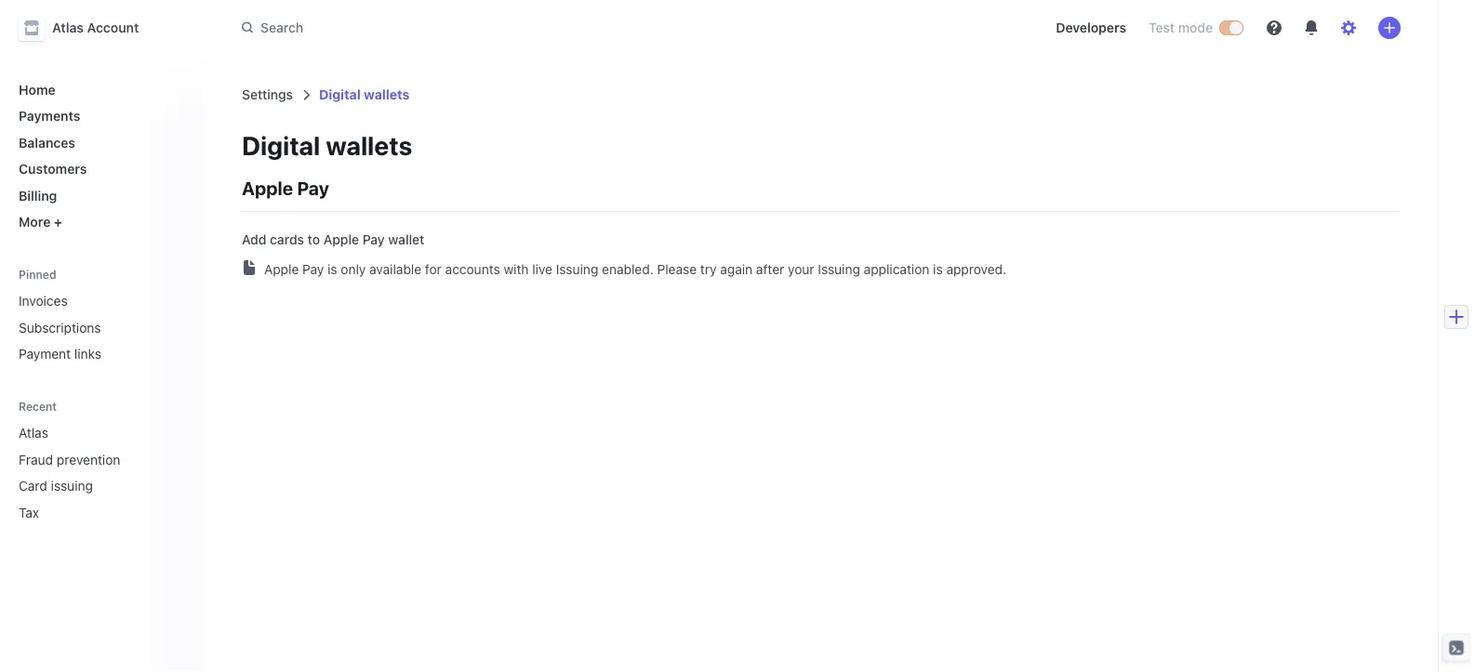 Task type: locate. For each thing, give the bounding box(es) containing it.
apple pay is only available for accounts with live issuing enabled. please try again after your issuing application is approved.
[[264, 262, 1007, 277]]

enabled.
[[602, 262, 654, 277]]

atlas
[[52, 20, 84, 35], [19, 426, 48, 441]]

0 vertical spatial apple
[[242, 177, 293, 199]]

2 vertical spatial apple
[[264, 262, 299, 277]]

is left only
[[328, 262, 337, 277]]

add
[[242, 232, 267, 248]]

1 horizontal spatial atlas
[[52, 20, 84, 35]]

billing link
[[11, 181, 190, 211]]

0 horizontal spatial is
[[328, 262, 337, 277]]

pay down the to
[[303, 262, 324, 277]]

apple for apple pay is only available for accounts with live issuing enabled. please try again after your issuing application is approved.
[[264, 262, 299, 277]]

only
[[341, 262, 366, 277]]

apple right the to
[[324, 232, 359, 248]]

issuing right live
[[556, 262, 599, 277]]

1 horizontal spatial is
[[934, 262, 943, 277]]

pay for apple pay is only available for accounts with live issuing enabled. please try again after your issuing application is approved.
[[303, 262, 324, 277]]

subscriptions
[[19, 320, 101, 335]]

invoices link
[[11, 286, 190, 316]]

subscriptions link
[[11, 313, 190, 343]]

digital right settings
[[319, 87, 361, 102]]

more +
[[19, 214, 62, 230]]

1 horizontal spatial issuing
[[818, 262, 861, 277]]

test mode
[[1149, 20, 1213, 35]]

atlas for atlas account
[[52, 20, 84, 35]]

prevention
[[57, 452, 120, 468]]

0 vertical spatial atlas
[[52, 20, 84, 35]]

pay for apple pay
[[297, 177, 329, 199]]

account
[[87, 20, 139, 35]]

try
[[701, 262, 717, 277]]

0 horizontal spatial atlas
[[19, 426, 48, 441]]

0 vertical spatial pay
[[297, 177, 329, 199]]

0 vertical spatial wallets
[[364, 87, 410, 102]]

issuing right your
[[818, 262, 861, 277]]

atlas left account
[[52, 20, 84, 35]]

2 vertical spatial pay
[[303, 262, 324, 277]]

balances
[[19, 135, 75, 150]]

approved.
[[947, 262, 1007, 277]]

Search text field
[[231, 11, 756, 45]]

apple down "cards"
[[264, 262, 299, 277]]

+
[[54, 214, 62, 230]]

pay up the to
[[297, 177, 329, 199]]

1 vertical spatial atlas
[[19, 426, 48, 441]]

application
[[864, 262, 930, 277]]

0 vertical spatial digital
[[319, 87, 361, 102]]

issuing
[[51, 479, 93, 494]]

atlas up the fraud
[[19, 426, 48, 441]]

digital
[[319, 87, 361, 102], [242, 130, 320, 161]]

is left approved. on the right of page
[[934, 262, 943, 277]]

digital up apple pay in the top of the page
[[242, 130, 320, 161]]

atlas account
[[52, 20, 139, 35]]

apple pay
[[242, 177, 329, 199]]

0 horizontal spatial issuing
[[556, 262, 599, 277]]

1 vertical spatial apple
[[324, 232, 359, 248]]

more
[[19, 214, 51, 230]]

home link
[[11, 74, 190, 105]]

developers link
[[1049, 13, 1134, 43]]

digital wallets
[[319, 87, 410, 102], [242, 130, 413, 161]]

pinned element
[[11, 286, 190, 369]]

1 issuing from the left
[[556, 262, 599, 277]]

1 vertical spatial pay
[[363, 232, 385, 248]]

issuing
[[556, 262, 599, 277], [818, 262, 861, 277]]

0 vertical spatial digital wallets
[[319, 87, 410, 102]]

again
[[721, 262, 753, 277]]

atlas inside recent 'element'
[[19, 426, 48, 441]]

wallets
[[364, 87, 410, 102], [326, 130, 413, 161]]

payment
[[19, 347, 71, 362]]

pay left wallet
[[363, 232, 385, 248]]

accounts
[[445, 262, 500, 277]]

apple
[[242, 177, 293, 199], [324, 232, 359, 248], [264, 262, 299, 277]]

billing
[[19, 188, 57, 203]]

atlas inside button
[[52, 20, 84, 35]]

1 is from the left
[[328, 262, 337, 277]]

atlas account button
[[19, 15, 158, 41]]

apple up add at left top
[[242, 177, 293, 199]]

pay
[[297, 177, 329, 199], [363, 232, 385, 248], [303, 262, 324, 277]]

is
[[328, 262, 337, 277], [934, 262, 943, 277]]

apple for apple pay
[[242, 177, 293, 199]]



Task type: describe. For each thing, give the bounding box(es) containing it.
card issuing link
[[11, 471, 164, 502]]

test
[[1149, 20, 1175, 35]]

cards
[[270, 232, 304, 248]]

1 vertical spatial wallets
[[326, 130, 413, 161]]

payments link
[[11, 101, 190, 131]]

please
[[657, 262, 697, 277]]

pinned navigation links element
[[11, 267, 190, 369]]

live
[[533, 262, 553, 277]]

payment links link
[[11, 339, 190, 369]]

developers
[[1056, 20, 1127, 35]]

payments
[[19, 108, 80, 124]]

2 is from the left
[[934, 262, 943, 277]]

fraud
[[19, 452, 53, 468]]

fraud prevention link
[[11, 445, 164, 475]]

after
[[756, 262, 785, 277]]

core navigation links element
[[11, 74, 190, 237]]

notifications image
[[1305, 20, 1320, 35]]

add cards to apple pay wallet
[[242, 232, 425, 248]]

customers link
[[11, 154, 190, 184]]

payment links
[[19, 347, 101, 362]]

pinned
[[19, 268, 56, 281]]

to
[[308, 232, 320, 248]]

customers
[[19, 161, 87, 177]]

settings link
[[242, 87, 293, 102]]

for
[[425, 262, 442, 277]]

links
[[74, 347, 101, 362]]

atlas for atlas
[[19, 426, 48, 441]]

recent element
[[0, 418, 205, 528]]

settings
[[242, 87, 293, 102]]

home
[[19, 82, 56, 97]]

search
[[261, 20, 303, 35]]

settings image
[[1342, 20, 1357, 35]]

with
[[504, 262, 529, 277]]

invoices
[[19, 294, 68, 309]]

tax
[[19, 505, 39, 521]]

card
[[19, 479, 47, 494]]

Search search field
[[231, 11, 756, 45]]

tax link
[[11, 498, 164, 528]]

2 issuing from the left
[[818, 262, 861, 277]]

available
[[370, 262, 422, 277]]

1 vertical spatial digital
[[242, 130, 320, 161]]

wallet
[[388, 232, 425, 248]]

help image
[[1267, 20, 1282, 35]]

recent navigation links element
[[0, 399, 205, 528]]

recent
[[19, 400, 57, 413]]

balances link
[[11, 127, 190, 158]]

fraud prevention
[[19, 452, 120, 468]]

atlas link
[[11, 418, 164, 449]]

1 vertical spatial digital wallets
[[242, 130, 413, 161]]

mode
[[1179, 20, 1213, 35]]

your
[[788, 262, 815, 277]]

card issuing
[[19, 479, 93, 494]]



Task type: vqa. For each thing, say whether or not it's contained in the screenshot.
2nd the 0 from the bottom of the page
no



